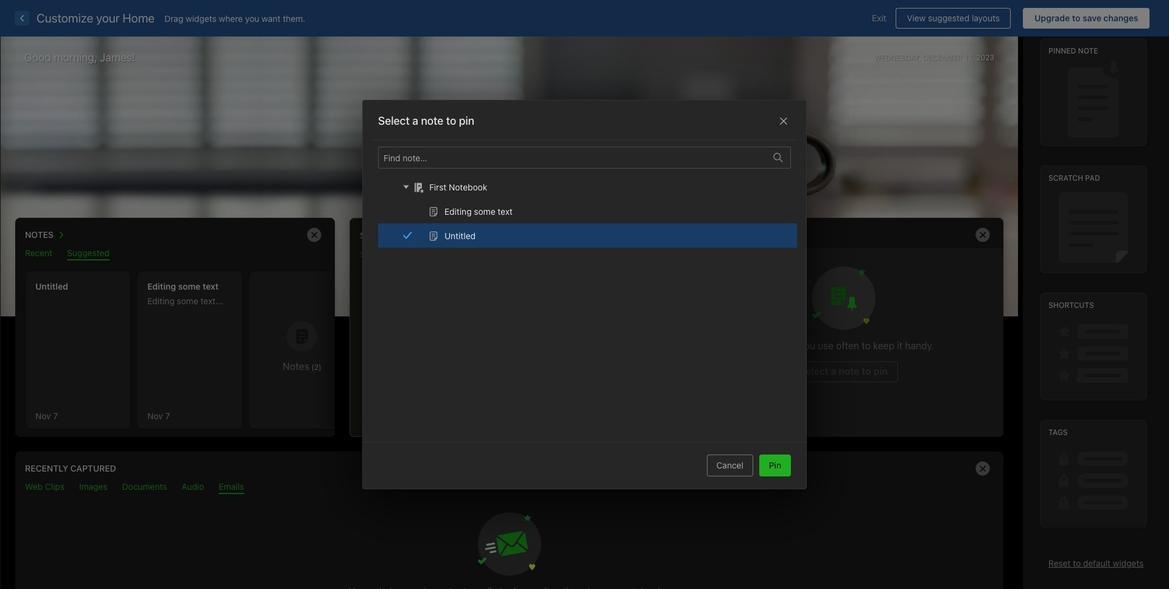 Task type: describe. For each thing, give the bounding box(es) containing it.
tags
[[1049, 428, 1068, 438]]

view suggested layouts
[[907, 13, 1000, 23]]

untitled
[[445, 231, 476, 241]]

james!
[[100, 51, 135, 64]]

close image
[[777, 114, 791, 129]]

13,
[[965, 53, 975, 62]]

drag
[[164, 13, 183, 23]]

pin
[[769, 461, 782, 471]]

wednesday,
[[874, 53, 921, 62]]

upgrade to save changes
[[1035, 13, 1139, 23]]

reset
[[1049, 559, 1071, 569]]

wednesday, december 13, 2023
[[874, 53, 995, 62]]

edit widget title image
[[425, 230, 434, 240]]

pad inside button
[[402, 230, 419, 241]]

good
[[24, 51, 51, 64]]

1 vertical spatial to
[[446, 115, 456, 127]]

pinned
[[1049, 46, 1077, 56]]

want
[[262, 13, 281, 23]]

editing some text row
[[378, 199, 804, 224]]

customize
[[37, 11, 93, 25]]

first notebook cell
[[378, 175, 804, 199]]

pin
[[459, 115, 475, 127]]

0 vertical spatial scratch
[[1049, 174, 1084, 183]]

notebook
[[449, 182, 488, 192]]

untitled row
[[378, 224, 804, 248]]

exit
[[872, 13, 887, 23]]

good morning, james!
[[24, 51, 135, 64]]

pinned note
[[1049, 46, 1099, 56]]

drag widgets where you want them.
[[164, 13, 305, 23]]

first
[[429, 182, 447, 192]]

upgrade
[[1035, 13, 1070, 23]]

suggested
[[929, 13, 970, 23]]

to for upgrade
[[1073, 13, 1081, 23]]

select a note to pin
[[378, 115, 475, 127]]

home
[[123, 11, 155, 25]]

where
[[219, 13, 243, 23]]

Find note… text field
[[379, 148, 766, 168]]



Task type: vqa. For each thing, say whether or not it's contained in the screenshot.
more on the right of page
no



Task type: locate. For each thing, give the bounding box(es) containing it.
pad
[[1086, 174, 1101, 183], [402, 230, 419, 241]]

widgets
[[186, 13, 217, 23], [1113, 559, 1144, 569]]

to for reset
[[1074, 559, 1081, 569]]

1 vertical spatial pad
[[402, 230, 419, 241]]

view suggested layouts button
[[896, 8, 1012, 29]]

save
[[1083, 13, 1102, 23]]

1 horizontal spatial widgets
[[1113, 559, 1144, 569]]

you
[[245, 13, 259, 23]]

remove image
[[302, 223, 327, 247], [971, 223, 995, 247], [971, 457, 995, 481]]

0 horizontal spatial scratch
[[360, 230, 400, 241]]

row containing first notebook
[[372, 175, 804, 248]]

note
[[1079, 46, 1099, 56]]

scratch pad button
[[360, 227, 419, 243]]

to
[[1073, 13, 1081, 23], [446, 115, 456, 127], [1074, 559, 1081, 569]]

changes
[[1104, 13, 1139, 23]]

your
[[96, 11, 120, 25]]

1 vertical spatial scratch
[[360, 230, 400, 241]]

0 vertical spatial scratch pad
[[1049, 174, 1101, 183]]

1 vertical spatial scratch pad
[[360, 230, 419, 241]]

scratch inside button
[[360, 230, 400, 241]]

layouts
[[972, 13, 1000, 23]]

editing
[[445, 206, 472, 217]]

1 horizontal spatial scratch pad
[[1049, 174, 1101, 183]]

2023
[[977, 53, 995, 62]]

select
[[378, 115, 410, 127]]

cancel
[[717, 461, 744, 471]]

a
[[413, 115, 419, 127]]

1 vertical spatial widgets
[[1113, 559, 1144, 569]]

reset to default widgets button
[[1049, 559, 1144, 569]]

0 horizontal spatial scratch pad
[[360, 230, 419, 241]]

reset to default widgets
[[1049, 559, 1144, 569]]

some
[[474, 206, 496, 217]]

row
[[372, 175, 804, 248]]

upgrade to save changes button
[[1024, 8, 1150, 29]]

0 horizontal spatial widgets
[[186, 13, 217, 23]]

2 vertical spatial to
[[1074, 559, 1081, 569]]

text
[[498, 206, 513, 217]]

them.
[[283, 13, 305, 23]]

note
[[421, 115, 444, 127]]

december
[[923, 53, 963, 62]]

morning,
[[54, 51, 97, 64]]

scratch pad
[[1049, 174, 1101, 183], [360, 230, 419, 241]]

default
[[1084, 559, 1111, 569]]

widgets right default on the bottom
[[1113, 559, 1144, 569]]

0 vertical spatial pad
[[1086, 174, 1101, 183]]

to right reset
[[1074, 559, 1081, 569]]

cancel button
[[707, 455, 754, 477]]

0 horizontal spatial pad
[[402, 230, 419, 241]]

to left pin
[[446, 115, 456, 127]]

to inside upgrade to save changes button
[[1073, 13, 1081, 23]]

widgets right drag
[[186, 13, 217, 23]]

customize your home
[[37, 11, 155, 25]]

1 horizontal spatial scratch
[[1049, 174, 1084, 183]]

to left save at right top
[[1073, 13, 1081, 23]]

view
[[907, 13, 926, 23]]

pin button
[[760, 455, 791, 477]]

editing some text
[[445, 206, 513, 217]]

0 vertical spatial widgets
[[186, 13, 217, 23]]

1 horizontal spatial pad
[[1086, 174, 1101, 183]]

shortcuts
[[1049, 301, 1095, 310]]

first notebook
[[429, 182, 488, 192]]

scratch
[[1049, 174, 1084, 183], [360, 230, 400, 241]]

0 vertical spatial to
[[1073, 13, 1081, 23]]

exit button
[[863, 8, 896, 29]]



